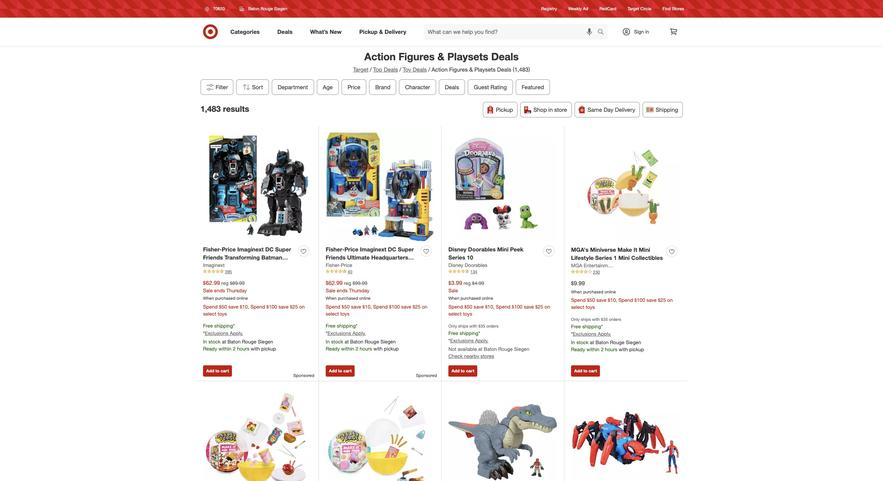 Task type: vqa. For each thing, say whether or not it's contained in the screenshot.
ships related to $3.99
yes



Task type: locate. For each thing, give the bounding box(es) containing it.
thursday for batbot
[[227, 287, 247, 293]]

0 vertical spatial delivery
[[385, 28, 407, 35]]

2 inside the only ships with $35 orders free shipping * * exclusions apply. in stock at  baton rouge siegen ready within 2 hours with pickup
[[601, 347, 604, 353]]

super up 'headquarters'
[[398, 246, 414, 253]]

$35 inside the only ships with $35 orders free shipping * * exclusions apply. in stock at  baton rouge siegen ready within 2 hours with pickup
[[602, 317, 608, 322]]

add to cart button for mga's miniverse make it mini lifestyle series 1 mini collectibles
[[572, 365, 601, 377]]

only for $9.99
[[572, 317, 580, 322]]

fisher- for fisher-price imaginext dc super friends transforming batman bat-tech batbot
[[203, 246, 222, 253]]

hours inside the only ships with $35 orders free shipping * * exclusions apply. in stock at  baton rouge siegen ready within 2 hours with pickup
[[605, 347, 618, 353]]

2 sponsored from the left
[[416, 373, 437, 378]]

1 horizontal spatial mini
[[619, 254, 630, 261]]

action up deals button
[[432, 66, 448, 73]]

ends down 395 at the left bottom of the page
[[214, 287, 225, 293]]

0 horizontal spatial &
[[379, 28, 383, 35]]

fisher-price imaginext dc super friends ultimate headquarters playset with batman figure image
[[326, 133, 435, 241], [326, 133, 435, 241]]

0 vertical spatial orders
[[610, 317, 622, 322]]

cart for mga's miniverse make it mini lifestyle series 1 mini collectibles
[[589, 368, 597, 374]]

0 horizontal spatial sponsored
[[294, 373, 315, 378]]

1 horizontal spatial imaginext
[[237, 246, 264, 253]]

0 horizontal spatial sale
[[203, 287, 213, 293]]

0 horizontal spatial action
[[365, 50, 396, 63]]

1 vertical spatial target
[[353, 66, 369, 73]]

in for sign
[[646, 29, 650, 35]]

1 horizontal spatial 2
[[356, 346, 359, 352]]

$35 for $3.99
[[479, 324, 486, 329]]

1 horizontal spatial in
[[326, 339, 330, 345]]

thursday down $99.99
[[349, 287, 370, 293]]

$35 down the $9.99 when purchased online spend $50 save $10, spend $100 save $25 on select toys
[[602, 317, 608, 322]]

4 add to cart from the left
[[575, 368, 597, 374]]

thursday down $89.99
[[227, 287, 247, 293]]

top deals link
[[373, 66, 398, 73]]

1
[[614, 254, 617, 261]]

1 super from the left
[[275, 246, 291, 253]]

rouge inside the only ships with $35 orders free shipping * * exclusions apply. in stock at  baton rouge siegen ready within 2 hours with pickup
[[610, 339, 625, 345]]

1 add from the left
[[206, 368, 214, 374]]

$25
[[658, 297, 666, 303], [290, 304, 298, 310], [413, 304, 421, 310], [536, 304, 544, 310]]

reg left $4.99
[[464, 280, 471, 286]]

ends for playset
[[337, 287, 348, 293]]

super up 395 link
[[275, 246, 291, 253]]

1 horizontal spatial sponsored
[[416, 373, 437, 378]]

imaginext up transforming
[[237, 246, 264, 253]]

1 horizontal spatial sale
[[326, 287, 336, 293]]

$50
[[587, 297, 595, 303], [219, 304, 227, 310], [342, 304, 350, 310], [465, 304, 473, 310]]

disney up the disney doorables on the bottom of the page
[[449, 246, 467, 253]]

1 friends from the left
[[203, 254, 223, 261]]

3 add to cart from the left
[[452, 368, 475, 374]]

purchased down $89.99
[[215, 296, 236, 301]]

2 add from the left
[[329, 368, 337, 374]]

$10, inside $62.99 reg $99.99 sale ends thursday when purchased online spend $50 save $10, spend $100 save $25 on select toys
[[363, 304, 372, 310]]

when down $3.99 at the bottom right of the page
[[449, 296, 460, 301]]

2 horizontal spatial reg
[[464, 280, 471, 286]]

within inside the only ships with $35 orders free shipping * * exclusions apply. in stock at  baton rouge siegen ready within 2 hours with pickup
[[587, 347, 600, 353]]

2 free shipping * * exclusions apply. in stock at  baton rouge siegen ready within 2 hours with pickup from the left
[[326, 323, 399, 352]]

4 add from the left
[[575, 368, 583, 374]]

0 horizontal spatial stock
[[209, 339, 221, 345]]

2 vertical spatial &
[[470, 66, 473, 73]]

$100
[[635, 297, 646, 303], [267, 304, 277, 310], [389, 304, 400, 310], [512, 304, 523, 310]]

1 vertical spatial playsets
[[475, 66, 496, 73]]

price up ultimate
[[345, 246, 359, 253]]

1 disney from the top
[[449, 246, 467, 253]]

2 ends from the left
[[337, 287, 348, 293]]

$35 for $9.99
[[602, 317, 608, 322]]

price inside fisher-price imaginext dc super friends ultimate headquarters playset with batman figure
[[345, 246, 359, 253]]

sign
[[635, 29, 644, 35]]

0 horizontal spatial ends
[[214, 287, 225, 293]]

134
[[471, 269, 478, 274]]

1 horizontal spatial &
[[438, 50, 445, 63]]

add to cart button for fisher-price imaginext dc super friends transforming batman bat-tech batbot
[[203, 365, 232, 377]]

sale down 'playset'
[[326, 287, 336, 293]]

orders inside 'only ships with $35 orders free shipping * * exclusions apply. not available at baton rouge siegen check nearby stores'
[[487, 324, 499, 329]]

1 vertical spatial doorables
[[465, 262, 488, 268]]

sale inside $62.99 reg $99.99 sale ends thursday when purchased online spend $50 save $10, spend $100 save $25 on select toys
[[326, 287, 336, 293]]

2 horizontal spatial in
[[572, 339, 576, 345]]

sponsored
[[294, 373, 315, 378], [416, 373, 437, 378]]

purchased inside the $9.99 when purchased online spend $50 save $10, spend $100 save $25 on select toys
[[584, 289, 604, 294]]

orders down '$3.99 reg $4.99 sale when purchased online spend $50 save $10, spend $100 save $25 on select toys'
[[487, 324, 499, 329]]

in right sign
[[646, 29, 650, 35]]

0 horizontal spatial thursday
[[227, 287, 247, 293]]

doorables for disney doorables
[[465, 262, 488, 268]]

add to cart for fisher-price imaginext dc super friends ultimate headquarters playset with batman figure
[[329, 368, 352, 374]]

0 horizontal spatial delivery
[[385, 28, 407, 35]]

0 horizontal spatial ready
[[203, 346, 217, 352]]

$10, down $99.99
[[363, 304, 372, 310]]

$62.99 reg $99.99 sale ends thursday when purchased online spend $50 save $10, spend $100 save $25 on select toys
[[326, 279, 428, 317]]

deals down action figures & playsets deals target / top deals / toy deals / action figures & playsets deals (1,483)
[[445, 84, 459, 91]]

1 horizontal spatial figures
[[450, 66, 468, 73]]

online inside the $9.99 when purchased online spend $50 save $10, spend $100 save $25 on select toys
[[605, 289, 616, 294]]

siegen inside the only ships with $35 orders free shipping * * exclusions apply. in stock at  baton rouge siegen ready within 2 hours with pickup
[[626, 339, 642, 345]]

batman up 395 link
[[262, 254, 282, 261]]

sale for playset
[[326, 287, 336, 293]]

when inside '$3.99 reg $4.99 sale when purchased online spend $50 save $10, spend $100 save $25 on select toys'
[[449, 296, 460, 301]]

1 reg from the left
[[221, 280, 229, 286]]

230 link
[[572, 269, 681, 275]]

0 horizontal spatial imaginext
[[203, 262, 225, 268]]

2 to from the left
[[338, 368, 342, 374]]

reg
[[221, 280, 229, 286], [344, 280, 351, 286], [464, 280, 471, 286]]

1 horizontal spatial target
[[628, 6, 640, 11]]

1 to from the left
[[216, 368, 220, 374]]

friends for playset
[[326, 254, 346, 261]]

on inside '$3.99 reg $4.99 sale when purchased online spend $50 save $10, spend $100 save $25 on select toys'
[[545, 304, 551, 310]]

ships inside the only ships with $35 orders free shipping * * exclusions apply. in stock at  baton rouge siegen ready within 2 hours with pickup
[[581, 317, 591, 322]]

2 horizontal spatial mini
[[639, 246, 651, 253]]

mga's miniverse make it mini lifestyle series 1 mini collectibles link
[[572, 246, 664, 262]]

online down $89.99
[[237, 296, 248, 301]]

$35 up the stores
[[479, 324, 486, 329]]

mga's miniverse make it mini lifestyle series 1 mini collectibles image
[[572, 133, 681, 242], [572, 133, 681, 242]]

1 vertical spatial delivery
[[615, 106, 636, 113]]

3 cart from the left
[[466, 368, 475, 374]]

dc inside fisher-price imaginext dc super friends ultimate headquarters playset with batman figure
[[388, 246, 397, 253]]

/ left toy
[[400, 66, 402, 73]]

1 horizontal spatial thursday
[[349, 287, 370, 293]]

0 vertical spatial in
[[646, 29, 650, 35]]

mga's miniverse make it mini food cafe series 2 mini collectibles image
[[326, 388, 435, 481], [326, 388, 435, 481]]

purchased down $9.99
[[584, 289, 604, 294]]

fisher-price imaginext jurassic world ultra snap spinosaurus dinosaur image
[[449, 388, 557, 481], [449, 388, 557, 481]]

when down $9.99
[[572, 289, 583, 294]]

2 horizontal spatial imaginext
[[360, 246, 387, 253]]

1 horizontal spatial ships
[[581, 317, 591, 322]]

doorables inside disney doorables mini peek series 10
[[468, 246, 496, 253]]

guest
[[474, 84, 489, 91]]

super for batman
[[275, 246, 291, 253]]

price for fisher-price imaginext dc super friends transforming batman bat-tech batbot
[[222, 246, 236, 253]]

2 reg from the left
[[344, 280, 351, 286]]

$62.99 down 'playset'
[[326, 279, 343, 286]]

orders down the $9.99 when purchased online spend $50 save $10, spend $100 save $25 on select toys
[[610, 317, 622, 322]]

to
[[216, 368, 220, 374], [338, 368, 342, 374], [461, 368, 465, 374], [584, 368, 588, 374]]

thursday
[[227, 287, 247, 293], [349, 287, 370, 293]]

0 horizontal spatial orders
[[487, 324, 499, 329]]

thursday inside the $62.99 reg $89.99 sale ends thursday when purchased online spend $50 save $10, spend $100 save $25 on select toys
[[227, 287, 247, 293]]

rouge inside "dropdown button"
[[261, 6, 273, 11]]

reg down 395 at the left bottom of the page
[[221, 280, 229, 286]]

doorables up 134
[[465, 262, 488, 268]]

target circle link
[[628, 6, 652, 12]]

1 vertical spatial disney
[[449, 262, 464, 268]]

dc up 'headquarters'
[[388, 246, 397, 253]]

0 vertical spatial target
[[628, 6, 640, 11]]

1 horizontal spatial free shipping * * exclusions apply. in stock at  baton rouge siegen ready within 2 hours with pickup
[[326, 323, 399, 352]]

1 horizontal spatial within
[[341, 346, 354, 352]]

1 vertical spatial ships
[[459, 324, 469, 329]]

online inside $62.99 reg $99.99 sale ends thursday when purchased online spend $50 save $10, spend $100 save $25 on select toys
[[359, 296, 371, 301]]

add for fisher-price imaginext dc super friends ultimate headquarters playset with batman figure
[[329, 368, 337, 374]]

2 add to cart button from the left
[[326, 365, 355, 377]]

sale down $3.99 at the bottom right of the page
[[449, 287, 458, 293]]

add
[[206, 368, 214, 374], [329, 368, 337, 374], [452, 368, 460, 374], [575, 368, 583, 374]]

$3.99
[[449, 279, 463, 286]]

mga entertainment link
[[572, 262, 615, 269]]

0 vertical spatial only
[[572, 317, 580, 322]]

price up transforming
[[222, 246, 236, 253]]

within
[[219, 346, 232, 352], [341, 346, 354, 352], [587, 347, 600, 353]]

delivery for pickup & delivery
[[385, 28, 407, 35]]

doorables up 10
[[468, 246, 496, 253]]

pickup inside button
[[496, 106, 513, 113]]

top
[[373, 66, 383, 73]]

marvel spider-man crawl 'n blast spider action figure image
[[572, 388, 681, 481], [572, 388, 681, 481]]

only ships with $35 orders free shipping * * exclusions apply. in stock at  baton rouge siegen ready within 2 hours with pickup
[[572, 317, 645, 353]]

free
[[203, 323, 213, 329], [326, 323, 336, 329], [572, 324, 581, 330], [449, 330, 459, 336]]

only ships with $35 orders free shipping * * exclusions apply. not available at baton rouge siegen check nearby stores
[[449, 324, 530, 359]]

siegen inside baton rouge siegen "dropdown button"
[[274, 6, 287, 11]]

1 thursday from the left
[[227, 287, 247, 293]]

mini left peek
[[498, 246, 509, 253]]

super inside fisher-price imaginext dc super friends transforming batman bat-tech batbot
[[275, 246, 291, 253]]

0 vertical spatial doorables
[[468, 246, 496, 253]]

figures
[[399, 50, 435, 63], [450, 66, 468, 73]]

online down 230 "link"
[[605, 289, 616, 294]]

0 horizontal spatial mini
[[498, 246, 509, 253]]

0 horizontal spatial /
[[370, 66, 372, 73]]

in for fisher-price imaginext dc super friends ultimate headquarters playset with batman figure
[[326, 339, 330, 345]]

fisher-price imaginext dc super friends transforming batman bat-tech batbot image
[[203, 133, 312, 241], [203, 133, 312, 241]]

select
[[572, 304, 585, 310], [203, 311, 216, 317], [326, 311, 339, 317], [449, 311, 462, 317]]

cart for fisher-price imaginext dc super friends ultimate headquarters playset with batman figure
[[344, 368, 352, 374]]

mini down make
[[619, 254, 630, 261]]

1 add to cart button from the left
[[203, 365, 232, 377]]

$25 inside the $62.99 reg $89.99 sale ends thursday when purchased online spend $50 save $10, spend $100 save $25 on select toys
[[290, 304, 298, 310]]

when down 'playset'
[[326, 296, 337, 301]]

ends down 40
[[337, 287, 348, 293]]

2 super from the left
[[398, 246, 414, 253]]

add for disney doorables mini peek series 10
[[452, 368, 460, 374]]

0 horizontal spatial super
[[275, 246, 291, 253]]

figures up toy deals link
[[399, 50, 435, 63]]

ships inside 'only ships with $35 orders free shipping * * exclusions apply. not available at baton rouge siegen check nearby stores'
[[459, 324, 469, 329]]

70820
[[213, 6, 225, 11]]

2 horizontal spatial sale
[[449, 287, 458, 293]]

in
[[646, 29, 650, 35], [549, 106, 553, 113]]

imaginext for transforming
[[237, 246, 264, 253]]

fisher- inside fisher-price imaginext dc super friends transforming batman bat-tech batbot
[[203, 246, 222, 253]]

online down $99.99
[[359, 296, 371, 301]]

fisher- inside fisher-price imaginext dc super friends ultimate headquarters playset with batman figure
[[326, 246, 345, 253]]

disney doorables mini peek series 10 link
[[449, 245, 541, 262]]

disney doorables
[[449, 262, 488, 268]]

batman down ultimate
[[360, 262, 381, 269]]

purchased down $4.99
[[461, 296, 481, 301]]

/
[[370, 66, 372, 73], [400, 66, 402, 73], [429, 66, 430, 73]]

1 horizontal spatial $62.99
[[326, 279, 343, 286]]

2 disney from the top
[[449, 262, 464, 268]]

4 add to cart button from the left
[[572, 365, 601, 377]]

with
[[347, 262, 359, 269], [593, 317, 600, 322], [470, 324, 478, 329], [251, 346, 260, 352], [374, 346, 383, 352], [619, 347, 628, 353]]

0 vertical spatial $35
[[602, 317, 608, 322]]

action up top
[[365, 50, 396, 63]]

target left top
[[353, 66, 369, 73]]

imaginext left 'batbot'
[[203, 262, 225, 268]]

series
[[449, 254, 466, 261], [596, 254, 613, 261]]

1 horizontal spatial hours
[[360, 346, 372, 352]]

only inside 'only ships with $35 orders free shipping * * exclusions apply. not available at baton rouge siegen check nearby stores'
[[449, 324, 457, 329]]

1 horizontal spatial action
[[432, 66, 448, 73]]

day
[[604, 106, 614, 113]]

395 link
[[203, 269, 312, 275]]

3 to from the left
[[461, 368, 465, 374]]

1 horizontal spatial reg
[[344, 280, 351, 286]]

orders for $9.99
[[610, 317, 622, 322]]

1 horizontal spatial /
[[400, 66, 402, 73]]

sale down bat-
[[203, 287, 213, 293]]

1 vertical spatial $35
[[479, 324, 486, 329]]

orders
[[610, 317, 622, 322], [487, 324, 499, 329]]

2 horizontal spatial pickup
[[630, 347, 645, 353]]

mini inside disney doorables mini peek series 10
[[498, 246, 509, 253]]

1 sponsored from the left
[[294, 373, 315, 378]]

fisher-price imaginext dc super friends transforming batman bat-tech batbot link
[[203, 245, 295, 269]]

exclusions inside the only ships with $35 orders free shipping * * exclusions apply. in stock at  baton rouge siegen ready within 2 hours with pickup
[[573, 331, 597, 337]]

40
[[348, 269, 353, 274]]

sale inside the $62.99 reg $89.99 sale ends thursday when purchased online spend $50 save $10, spend $100 save $25 on select toys
[[203, 287, 213, 293]]

free shipping * * exclusions apply. in stock at  baton rouge siegen ready within 2 hours with pickup for batman
[[326, 323, 399, 352]]

free shipping * * exclusions apply. in stock at  baton rouge siegen ready within 2 hours with pickup
[[203, 323, 276, 352], [326, 323, 399, 352]]

ends inside $62.99 reg $99.99 sale ends thursday when purchased online spend $50 save $10, spend $100 save $25 on select toys
[[337, 287, 348, 293]]

deals right top
[[384, 66, 398, 73]]

add to cart for fisher-price imaginext dc super friends transforming batman bat-tech batbot
[[206, 368, 229, 374]]

What can we help you find? suggestions appear below search field
[[424, 24, 600, 40]]

0 horizontal spatial batman
[[262, 254, 282, 261]]

weekly ad
[[569, 6, 589, 11]]

1 horizontal spatial pickup
[[384, 346, 399, 352]]

2 dc from the left
[[388, 246, 397, 253]]

2 horizontal spatial &
[[470, 66, 473, 73]]

1 vertical spatial pickup
[[496, 106, 513, 113]]

figures up deals button
[[450, 66, 468, 73]]

0 horizontal spatial pickup
[[360, 28, 378, 35]]

1 horizontal spatial delivery
[[615, 106, 636, 113]]

0 vertical spatial ships
[[581, 317, 591, 322]]

1 horizontal spatial series
[[596, 254, 613, 261]]

ships for $9.99
[[581, 317, 591, 322]]

available
[[458, 346, 477, 352]]

0 vertical spatial playsets
[[448, 50, 489, 63]]

3 add to cart button from the left
[[449, 365, 478, 377]]

price
[[348, 84, 361, 91], [222, 246, 236, 253], [345, 246, 359, 253], [341, 262, 352, 268]]

0 horizontal spatial series
[[449, 254, 466, 261]]

0 horizontal spatial hours
[[237, 346, 250, 352]]

action figures & playsets deals target / top deals / toy deals / action figures & playsets deals (1,483)
[[353, 50, 530, 73]]

imaginext for ultimate
[[360, 246, 387, 253]]

imaginext inside fisher-price imaginext dc super friends transforming batman bat-tech batbot
[[237, 246, 264, 253]]

series down miniverse
[[596, 254, 613, 261]]

2 horizontal spatial /
[[429, 66, 430, 73]]

in
[[203, 339, 207, 345], [326, 339, 330, 345], [572, 339, 576, 345]]

ready
[[203, 346, 217, 352], [326, 346, 340, 352], [572, 347, 586, 353]]

$10, down 230 "link"
[[608, 297, 618, 303]]

baton inside the only ships with $35 orders free shipping * * exclusions apply. in stock at  baton rouge siegen ready within 2 hours with pickup
[[596, 339, 609, 345]]

1 horizontal spatial in
[[646, 29, 650, 35]]

0 horizontal spatial dc
[[265, 246, 274, 253]]

in left store at top
[[549, 106, 553, 113]]

apply.
[[230, 330, 243, 336], [353, 330, 366, 336], [598, 331, 611, 337], [475, 338, 489, 344]]

sponsored for fisher-price imaginext dc super friends ultimate headquarters playset with batman figure
[[416, 373, 437, 378]]

1 vertical spatial action
[[432, 66, 448, 73]]

$25 inside the $9.99 when purchased online spend $50 save $10, spend $100 save $25 on select toys
[[658, 297, 666, 303]]

in for shop
[[549, 106, 553, 113]]

mini up collectibles
[[639, 246, 651, 253]]

2 horizontal spatial ready
[[572, 347, 586, 353]]

headquarters
[[372, 254, 409, 261]]

disney
[[449, 246, 467, 253], [449, 262, 464, 268]]

$62.99 inside the $62.99 reg $89.99 sale ends thursday when purchased online spend $50 save $10, spend $100 save $25 on select toys
[[203, 279, 220, 286]]

disney inside disney doorables mini peek series 10
[[449, 246, 467, 253]]

disney up $3.99 at the bottom right of the page
[[449, 262, 464, 268]]

search button
[[595, 24, 612, 41]]

1 horizontal spatial dc
[[388, 246, 397, 253]]

reg down 40
[[344, 280, 351, 286]]

3 reg from the left
[[464, 280, 471, 286]]

1 free shipping * * exclusions apply. in stock at  baton rouge siegen ready within 2 hours with pickup from the left
[[203, 323, 276, 352]]

0 vertical spatial disney
[[449, 246, 467, 253]]

1 vertical spatial in
[[549, 106, 553, 113]]

reg inside the $62.99 reg $89.99 sale ends thursday when purchased online spend $50 save $10, spend $100 save $25 on select toys
[[221, 280, 229, 286]]

0 horizontal spatial 2
[[233, 346, 236, 352]]

shipping inside the only ships with $35 orders free shipping * * exclusions apply. in stock at  baton rouge siegen ready within 2 hours with pickup
[[583, 324, 602, 330]]

toys inside '$3.99 reg $4.99 sale when purchased online spend $50 save $10, spend $100 save $25 on select toys'
[[463, 311, 473, 317]]

0 vertical spatial figures
[[399, 50, 435, 63]]

$62.99 down bat-
[[203, 279, 220, 286]]

ready inside the only ships with $35 orders free shipping * * exclusions apply. in stock at  baton rouge siegen ready within 2 hours with pickup
[[572, 347, 586, 353]]

sort
[[252, 84, 263, 91]]

same
[[588, 106, 603, 113]]

sale
[[203, 287, 213, 293], [326, 287, 336, 293], [449, 287, 458, 293]]

reg for tech
[[221, 280, 229, 286]]

disney for disney doorables mini peek series 10
[[449, 246, 467, 253]]

exclusions apply. link for playset
[[328, 330, 366, 336]]

imaginext up ultimate
[[360, 246, 387, 253]]

when down bat-
[[203, 296, 214, 301]]

/ left top
[[370, 66, 372, 73]]

within for tech
[[219, 346, 232, 352]]

2 cart from the left
[[344, 368, 352, 374]]

only inside the only ships with $35 orders free shipping * * exclusions apply. in stock at  baton rouge siegen ready within 2 hours with pickup
[[572, 317, 580, 322]]

target left circle
[[628, 6, 640, 11]]

friends inside fisher-price imaginext dc super friends ultimate headquarters playset with batman figure
[[326, 254, 346, 261]]

pickup & delivery link
[[354, 24, 415, 40]]

1 horizontal spatial $35
[[602, 317, 608, 322]]

1 vertical spatial only
[[449, 324, 457, 329]]

2 sale from the left
[[326, 287, 336, 293]]

with inside 'only ships with $35 orders free shipping * * exclusions apply. not available at baton rouge siegen check nearby stores'
[[470, 324, 478, 329]]

orders inside the only ships with $35 orders free shipping * * exclusions apply. in stock at  baton rouge siegen ready within 2 hours with pickup
[[610, 317, 622, 322]]

/ right toy deals link
[[429, 66, 430, 73]]

$10, inside '$3.99 reg $4.99 sale when purchased online spend $50 save $10, spend $100 save $25 on select toys'
[[486, 304, 495, 310]]

ends inside the $62.99 reg $89.99 sale ends thursday when purchased online spend $50 save $10, spend $100 save $25 on select toys
[[214, 287, 225, 293]]

mga's miniverse make it mini food diner series 2 mini collectibles image
[[203, 388, 312, 481], [203, 388, 312, 481]]

$50 inside $62.99 reg $99.99 sale ends thursday when purchased online spend $50 save $10, spend $100 save $25 on select toys
[[342, 304, 350, 310]]

age button
[[317, 79, 339, 95]]

0 horizontal spatial in
[[549, 106, 553, 113]]

brand button
[[369, 79, 397, 95]]

0 vertical spatial &
[[379, 28, 383, 35]]

online down $4.99
[[482, 296, 494, 301]]

delivery inside button
[[615, 106, 636, 113]]

disney doorables mini peek series 10 image
[[449, 133, 557, 241], [449, 133, 557, 241]]

1 horizontal spatial ready
[[326, 346, 340, 352]]

exclusions
[[205, 330, 229, 336], [328, 330, 351, 336], [573, 331, 597, 337], [450, 338, 474, 344]]

ends for bat-
[[214, 287, 225, 293]]

$62.99 for playset
[[326, 279, 343, 286]]

1 horizontal spatial friends
[[326, 254, 346, 261]]

4 cart from the left
[[589, 368, 597, 374]]

free shipping * * exclusions apply. in stock at  baton rouge siegen ready within 2 hours with pickup for batbot
[[203, 323, 276, 352]]

1 sale from the left
[[203, 287, 213, 293]]

only for $3.99
[[449, 324, 457, 329]]

pickup down rating
[[496, 106, 513, 113]]

1 horizontal spatial pickup
[[496, 106, 513, 113]]

0 horizontal spatial within
[[219, 346, 232, 352]]

$62.99 inside $62.99 reg $99.99 sale ends thursday when purchased online spend $50 save $10, spend $100 save $25 on select toys
[[326, 279, 343, 286]]

1 horizontal spatial batman
[[360, 262, 381, 269]]

1 horizontal spatial stock
[[331, 339, 343, 345]]

dc up 395 link
[[265, 246, 274, 253]]

price down 'target' link
[[348, 84, 361, 91]]

2 friends from the left
[[326, 254, 346, 261]]

4 to from the left
[[584, 368, 588, 374]]

1 dc from the left
[[265, 246, 274, 253]]

1 vertical spatial &
[[438, 50, 445, 63]]

within for with
[[341, 346, 354, 352]]

0 horizontal spatial $35
[[479, 324, 486, 329]]

2 add to cart from the left
[[329, 368, 352, 374]]

0 horizontal spatial in
[[203, 339, 207, 345]]

price up 40
[[341, 262, 352, 268]]

purchased
[[584, 289, 604, 294], [215, 296, 236, 301], [338, 296, 358, 301], [461, 296, 481, 301]]

hours
[[237, 346, 250, 352], [360, 346, 372, 352], [605, 347, 618, 353]]

action
[[365, 50, 396, 63], [432, 66, 448, 73]]

0 horizontal spatial target
[[353, 66, 369, 73]]

2 horizontal spatial hours
[[605, 347, 618, 353]]

pickup right new
[[360, 28, 378, 35]]

0 horizontal spatial free shipping * * exclusions apply. in stock at  baton rouge siegen ready within 2 hours with pickup
[[203, 323, 276, 352]]

$10, down $89.99
[[240, 304, 249, 310]]

0 horizontal spatial friends
[[203, 254, 223, 261]]

super inside fisher-price imaginext dc super friends ultimate headquarters playset with batman figure
[[398, 246, 414, 253]]

fisher-price imaginext dc super friends ultimate headquarters playset with batman figure link
[[326, 245, 418, 269]]

same day delivery
[[588, 106, 636, 113]]

friends up 'playset'
[[326, 254, 346, 261]]

when inside $62.99 reg $99.99 sale ends thursday when purchased online spend $50 save $10, spend $100 save $25 on select toys
[[326, 296, 337, 301]]

series left 10
[[449, 254, 466, 261]]

online inside '$3.99 reg $4.99 sale when purchased online spend $50 save $10, spend $100 save $25 on select toys'
[[482, 296, 494, 301]]

0 horizontal spatial ships
[[459, 324, 469, 329]]

3 sale from the left
[[449, 287, 458, 293]]

add to cart for disney doorables mini peek series 10
[[452, 368, 475, 374]]

(1,483)
[[513, 66, 530, 73]]

dc inside fisher-price imaginext dc super friends transforming batman bat-tech batbot
[[265, 246, 274, 253]]

fisher- inside 'link'
[[326, 262, 341, 268]]

0 horizontal spatial reg
[[221, 280, 229, 286]]

at
[[222, 339, 226, 345], [345, 339, 349, 345], [590, 339, 595, 345], [479, 346, 483, 352]]

0 horizontal spatial $62.99
[[203, 279, 220, 286]]

ad
[[583, 6, 589, 11]]

disney inside disney doorables link
[[449, 262, 464, 268]]

figure
[[383, 262, 400, 269]]

deals
[[278, 28, 293, 35], [492, 50, 519, 63], [384, 66, 398, 73], [413, 66, 427, 73], [498, 66, 512, 73], [445, 84, 459, 91]]

2 horizontal spatial stock
[[577, 339, 589, 345]]

0 vertical spatial action
[[365, 50, 396, 63]]

purchased down $99.99
[[338, 296, 358, 301]]

2 $62.99 from the left
[[326, 279, 343, 286]]

price inside button
[[348, 84, 361, 91]]

friends
[[203, 254, 223, 261], [326, 254, 346, 261]]

friends up imaginext link
[[203, 254, 223, 261]]

batman inside fisher-price imaginext dc super friends transforming batman bat-tech batbot
[[262, 254, 282, 261]]

imaginext
[[237, 246, 264, 253], [360, 246, 387, 253], [203, 262, 225, 268]]

friends for bat-
[[203, 254, 223, 261]]

add to cart button for fisher-price imaginext dc super friends ultimate headquarters playset with batman figure
[[326, 365, 355, 377]]

dc
[[265, 246, 274, 253], [388, 246, 397, 253]]

1 cart from the left
[[221, 368, 229, 374]]

$10, up 'only ships with $35 orders free shipping * * exclusions apply. not available at baton rouge siegen check nearby stores'
[[486, 304, 495, 310]]

1 horizontal spatial only
[[572, 317, 580, 322]]

1 ends from the left
[[214, 287, 225, 293]]

on
[[668, 297, 673, 303], [299, 304, 305, 310], [422, 304, 428, 310], [545, 304, 551, 310]]

to for fisher-price imaginext dc super friends ultimate headquarters playset with batman figure
[[338, 368, 342, 374]]

friends inside fisher-price imaginext dc super friends transforming batman bat-tech batbot
[[203, 254, 223, 261]]

2 thursday from the left
[[349, 287, 370, 293]]

1 / from the left
[[370, 66, 372, 73]]

price inside 'link'
[[341, 262, 352, 268]]

spend
[[572, 297, 586, 303], [619, 297, 634, 303], [203, 304, 218, 310], [251, 304, 265, 310], [326, 304, 341, 310], [373, 304, 388, 310], [449, 304, 463, 310], [496, 304, 511, 310]]

3 add from the left
[[452, 368, 460, 374]]

1 $62.99 from the left
[[203, 279, 220, 286]]

1 horizontal spatial orders
[[610, 317, 622, 322]]

department button
[[272, 79, 314, 95]]

$35 inside 'only ships with $35 orders free shipping * * exclusions apply. not available at baton rouge siegen check nearby stores'
[[479, 324, 486, 329]]

1 add to cart from the left
[[206, 368, 229, 374]]



Task type: describe. For each thing, give the bounding box(es) containing it.
categories
[[231, 28, 260, 35]]

sign in
[[635, 29, 650, 35]]

apply. inside the only ships with $35 orders free shipping * * exclusions apply. in stock at  baton rouge siegen ready within 2 hours with pickup
[[598, 331, 611, 337]]

$10, inside the $62.99 reg $89.99 sale ends thursday when purchased online spend $50 save $10, spend $100 save $25 on select toys
[[240, 304, 249, 310]]

apply. inside 'only ships with $35 orders free shipping * * exclusions apply. not available at baton rouge siegen check nearby stores'
[[475, 338, 489, 344]]

$50 inside '$3.99 reg $4.99 sale when purchased online spend $50 save $10, spend $100 save $25 on select toys'
[[465, 304, 473, 310]]

$62.99 reg $89.99 sale ends thursday when purchased online spend $50 save $10, spend $100 save $25 on select toys
[[203, 279, 305, 317]]

0 horizontal spatial figures
[[399, 50, 435, 63]]

dc for batman
[[265, 246, 274, 253]]

disney for disney doorables
[[449, 262, 464, 268]]

it
[[634, 246, 638, 253]]

guest rating
[[474, 84, 507, 91]]

add to cart for mga's miniverse make it mini lifestyle series 1 mini collectibles
[[575, 368, 597, 374]]

pickup button
[[483, 102, 518, 117]]

134 link
[[449, 269, 557, 275]]

sponsored for fisher-price imaginext dc super friends transforming batman bat-tech batbot
[[294, 373, 315, 378]]

with inside fisher-price imaginext dc super friends ultimate headquarters playset with batman figure
[[347, 262, 359, 269]]

what's
[[310, 28, 328, 35]]

ready for bat-
[[203, 346, 217, 352]]

deals up (1,483)
[[492, 50, 519, 63]]

to for mga's miniverse make it mini lifestyle series 1 mini collectibles
[[584, 368, 588, 374]]

baton rouge siegen
[[248, 6, 287, 11]]

cart for fisher-price imaginext dc super friends transforming batman bat-tech batbot
[[221, 368, 229, 374]]

deals button
[[439, 79, 465, 95]]

395
[[225, 269, 232, 274]]

toys inside the $62.99 reg $89.99 sale ends thursday when purchased online spend $50 save $10, spend $100 save $25 on select toys
[[218, 311, 227, 317]]

transforming
[[225, 254, 260, 261]]

free inside 'only ships with $35 orders free shipping * * exclusions apply. not available at baton rouge siegen check nearby stores'
[[449, 330, 459, 336]]

purchased inside the $62.99 reg $89.99 sale ends thursday when purchased online spend $50 save $10, spend $100 save $25 on select toys
[[215, 296, 236, 301]]

ultimate
[[347, 254, 370, 261]]

collectibles
[[632, 254, 663, 261]]

rouge inside 'only ships with $35 orders free shipping * * exclusions apply. not available at baton rouge siegen check nearby stores'
[[499, 346, 513, 352]]

sale for bat-
[[203, 287, 213, 293]]

shipping inside 'only ships with $35 orders free shipping * * exclusions apply. not available at baton rouge siegen check nearby stores'
[[460, 330, 479, 336]]

deals inside button
[[445, 84, 459, 91]]

$9.99 when purchased online spend $50 save $10, spend $100 save $25 on select toys
[[572, 280, 673, 310]]

select inside '$3.99 reg $4.99 sale when purchased online spend $50 save $10, spend $100 save $25 on select toys'
[[449, 311, 462, 317]]

pickup for pickup
[[496, 106, 513, 113]]

select inside the $62.99 reg $89.99 sale ends thursday when purchased online spend $50 save $10, spend $100 save $25 on select toys
[[203, 311, 216, 317]]

tech
[[214, 262, 227, 269]]

$50 inside the $9.99 when purchased online spend $50 save $10, spend $100 save $25 on select toys
[[587, 297, 595, 303]]

to for fisher-price imaginext dc super friends transforming batman bat-tech batbot
[[216, 368, 220, 374]]

series inside disney doorables mini peek series 10
[[449, 254, 466, 261]]

featured
[[522, 84, 544, 91]]

super for headquarters
[[398, 246, 414, 253]]

disney doorables link
[[449, 262, 488, 269]]

pickup inside the only ships with $35 orders free shipping * * exclusions apply. in stock at  baton rouge siegen ready within 2 hours with pickup
[[630, 347, 645, 353]]

baton inside "dropdown button"
[[248, 6, 260, 11]]

price button
[[342, 79, 367, 95]]

$10, inside the $9.99 when purchased online spend $50 save $10, spend $100 save $25 on select toys
[[608, 297, 618, 303]]

40 link
[[326, 269, 435, 275]]

find
[[663, 6, 671, 11]]

check nearby stores button
[[449, 353, 494, 360]]

siegen inside 'only ships with $35 orders free shipping * * exclusions apply. not available at baton rouge siegen check nearby stores'
[[514, 346, 530, 352]]

when inside the $62.99 reg $89.99 sale ends thursday when purchased online spend $50 save $10, spend $100 save $25 on select toys
[[203, 296, 214, 301]]

find stores
[[663, 6, 685, 11]]

pickup for pickup & delivery
[[360, 28, 378, 35]]

online inside the $62.99 reg $89.99 sale ends thursday when purchased online spend $50 save $10, spend $100 save $25 on select toys
[[237, 296, 248, 301]]

shop in store button
[[521, 102, 572, 117]]

reg inside '$3.99 reg $4.99 sale when purchased online spend $50 save $10, spend $100 save $25 on select toys'
[[464, 280, 471, 286]]

what's new
[[310, 28, 342, 35]]

mga's miniverse make it mini lifestyle series 1 mini collectibles
[[572, 246, 663, 261]]

$25 inside '$3.99 reg $4.99 sale when purchased online spend $50 save $10, spend $100 save $25 on select toys'
[[536, 304, 544, 310]]

orders for $3.99
[[487, 324, 499, 329]]

registry link
[[542, 6, 557, 12]]

search
[[595, 29, 612, 36]]

deals right toy
[[413, 66, 427, 73]]

batbot
[[228, 262, 246, 269]]

deals down baton rouge siegen
[[278, 28, 293, 35]]

doorables for disney doorables mini peek series 10
[[468, 246, 496, 253]]

baton rouge siegen button
[[235, 2, 292, 15]]

character
[[405, 84, 430, 91]]

at inside 'only ships with $35 orders free shipping * * exclusions apply. not available at baton rouge siegen check nearby stores'
[[479, 346, 483, 352]]

deals left (1,483)
[[498, 66, 512, 73]]

age
[[323, 84, 333, 91]]

on inside $62.99 reg $99.99 sale ends thursday when purchased online spend $50 save $10, spend $100 save $25 on select toys
[[422, 304, 428, 310]]

purchased inside '$3.99 reg $4.99 sale when purchased online spend $50 save $10, spend $100 save $25 on select toys'
[[461, 296, 481, 301]]

in for fisher-price imaginext dc super friends transforming batman bat-tech batbot
[[203, 339, 207, 345]]

department
[[278, 84, 308, 91]]

ready for playset
[[326, 346, 340, 352]]

$50 inside the $62.99 reg $89.99 sale ends thursday when purchased online spend $50 save $10, spend $100 save $25 on select toys
[[219, 304, 227, 310]]

fisher- for fisher-price imaginext dc super friends ultimate headquarters playset with batman figure
[[326, 246, 345, 253]]

70820 button
[[201, 2, 232, 15]]

toy
[[403, 66, 411, 73]]

$100 inside $62.99 reg $99.99 sale ends thursday when purchased online spend $50 save $10, spend $100 save $25 on select toys
[[389, 304, 400, 310]]

entertainment
[[584, 262, 615, 268]]

toys inside $62.99 reg $99.99 sale ends thursday when purchased online spend $50 save $10, spend $100 save $25 on select toys
[[341, 311, 350, 317]]

in inside the only ships with $35 orders free shipping * * exclusions apply. in stock at  baton rouge siegen ready within 2 hours with pickup
[[572, 339, 576, 345]]

circle
[[641, 6, 652, 11]]

230
[[593, 269, 600, 275]]

select inside the $9.99 when purchased online spend $50 save $10, spend $100 save $25 on select toys
[[572, 304, 585, 310]]

cart for disney doorables mini peek series 10
[[466, 368, 475, 374]]

hours for batbot
[[237, 346, 250, 352]]

deals link
[[272, 24, 302, 40]]

registry
[[542, 6, 557, 11]]

weekly
[[569, 6, 582, 11]]

shop
[[534, 106, 547, 113]]

same day delivery button
[[575, 102, 640, 117]]

peek
[[511, 246, 524, 253]]

purchased inside $62.99 reg $99.99 sale ends thursday when purchased online spend $50 save $10, spend $100 save $25 on select toys
[[338, 296, 358, 301]]

brand
[[375, 84, 391, 91]]

results
[[223, 104, 249, 114]]

1,483 results
[[201, 104, 249, 114]]

thursday for batman
[[349, 287, 370, 293]]

miniverse
[[591, 246, 616, 253]]

free inside the only ships with $35 orders free shipping * * exclusions apply. in stock at  baton rouge siegen ready within 2 hours with pickup
[[572, 324, 581, 330]]

rating
[[491, 84, 507, 91]]

toys inside the $9.99 when purchased online spend $50 save $10, spend $100 save $25 on select toys
[[586, 304, 595, 310]]

add to cart button for disney doorables mini peek series 10
[[449, 365, 478, 377]]

2 / from the left
[[400, 66, 402, 73]]

$100 inside '$3.99 reg $4.99 sale when purchased online spend $50 save $10, spend $100 save $25 on select toys'
[[512, 304, 523, 310]]

sign in link
[[616, 24, 661, 40]]

redcard
[[600, 6, 617, 11]]

find stores link
[[663, 6, 685, 12]]

2 for batman
[[356, 346, 359, 352]]

dc for headquarters
[[388, 246, 397, 253]]

batman inside fisher-price imaginext dc super friends ultimate headquarters playset with batman figure
[[360, 262, 381, 269]]

$4.99
[[472, 280, 485, 286]]

fisher- for fisher-price
[[326, 262, 341, 268]]

exclusions apply. link for bat-
[[205, 330, 243, 336]]

filter
[[216, 84, 228, 91]]

pickup for batman
[[384, 346, 399, 352]]

to for disney doorables mini peek series 10
[[461, 368, 465, 374]]

reg for with
[[344, 280, 351, 286]]

stock for playset
[[331, 339, 343, 345]]

nearby
[[464, 353, 479, 359]]

shipping button
[[643, 102, 683, 117]]

imaginext link
[[203, 262, 225, 269]]

sort button
[[236, 79, 269, 95]]

shipping
[[656, 106, 679, 113]]

stores
[[481, 353, 494, 359]]

exclusions apply. link for mini
[[573, 331, 611, 337]]

on inside the $9.99 when purchased online spend $50 save $10, spend $100 save $25 on select toys
[[668, 297, 673, 303]]

mga's
[[572, 246, 589, 253]]

$25 inside $62.99 reg $99.99 sale ends thursday when purchased online spend $50 save $10, spend $100 save $25 on select toys
[[413, 304, 421, 310]]

delivery for same day delivery
[[615, 106, 636, 113]]

shop in store
[[534, 106, 568, 113]]

at inside the only ships with $35 orders free shipping * * exclusions apply. in stock at  baton rouge siegen ready within 2 hours with pickup
[[590, 339, 595, 345]]

fisher-price link
[[326, 262, 352, 269]]

series inside mga's miniverse make it mini lifestyle series 1 mini collectibles
[[596, 254, 613, 261]]

check
[[449, 353, 463, 359]]

$62.99 for bat-
[[203, 279, 220, 286]]

not
[[449, 346, 457, 352]]

$100 inside the $62.99 reg $89.99 sale ends thursday when purchased online spend $50 save $10, spend $100 save $25 on select toys
[[267, 304, 277, 310]]

bat-
[[203, 262, 214, 269]]

store
[[555, 106, 568, 113]]

ships for $3.99
[[459, 324, 469, 329]]

fisher-price imaginext dc super friends transforming batman bat-tech batbot
[[203, 246, 291, 269]]

target inside action figures & playsets deals target / top deals / toy deals / action figures & playsets deals (1,483)
[[353, 66, 369, 73]]

stock for bat-
[[209, 339, 221, 345]]

select inside $62.99 reg $99.99 sale ends thursday when purchased online spend $50 save $10, spend $100 save $25 on select toys
[[326, 311, 339, 317]]

$9.99
[[572, 280, 585, 287]]

hours for batman
[[360, 346, 372, 352]]

add for fisher-price imaginext dc super friends transforming batman bat-tech batbot
[[206, 368, 214, 374]]

$100 inside the $9.99 when purchased online spend $50 save $10, spend $100 save $25 on select toys
[[635, 297, 646, 303]]

weekly ad link
[[569, 6, 589, 12]]

sale inside '$3.99 reg $4.99 sale when purchased online spend $50 save $10, spend $100 save $25 on select toys'
[[449, 287, 458, 293]]

featured button
[[516, 79, 550, 95]]

when inside the $9.99 when purchased online spend $50 save $10, spend $100 save $25 on select toys
[[572, 289, 583, 294]]

2 for batbot
[[233, 346, 236, 352]]

playset
[[326, 262, 346, 269]]

price for fisher-price imaginext dc super friends ultimate headquarters playset with batman figure
[[345, 246, 359, 253]]

1 vertical spatial figures
[[450, 66, 468, 73]]

target circle
[[628, 6, 652, 11]]

1,483
[[201, 104, 221, 114]]

3 / from the left
[[429, 66, 430, 73]]

lifestyle
[[572, 254, 594, 261]]

price for fisher-price
[[341, 262, 352, 268]]

stock inside the only ships with $35 orders free shipping * * exclusions apply. in stock at  baton rouge siegen ready within 2 hours with pickup
[[577, 339, 589, 345]]

fisher-price
[[326, 262, 352, 268]]

filter button
[[201, 79, 233, 95]]

pickup for batbot
[[261, 346, 276, 352]]

toy deals link
[[403, 66, 427, 73]]

exclusions inside 'only ships with $35 orders free shipping * * exclusions apply. not available at baton rouge siegen check nearby stores'
[[450, 338, 474, 344]]

pickup & delivery
[[360, 28, 407, 35]]

make
[[618, 246, 633, 253]]

baton inside 'only ships with $35 orders free shipping * * exclusions apply. not available at baton rouge siegen check nearby stores'
[[484, 346, 497, 352]]

on inside the $62.99 reg $89.99 sale ends thursday when purchased online spend $50 save $10, spend $100 save $25 on select toys
[[299, 304, 305, 310]]

add for mga's miniverse make it mini lifestyle series 1 mini collectibles
[[575, 368, 583, 374]]



